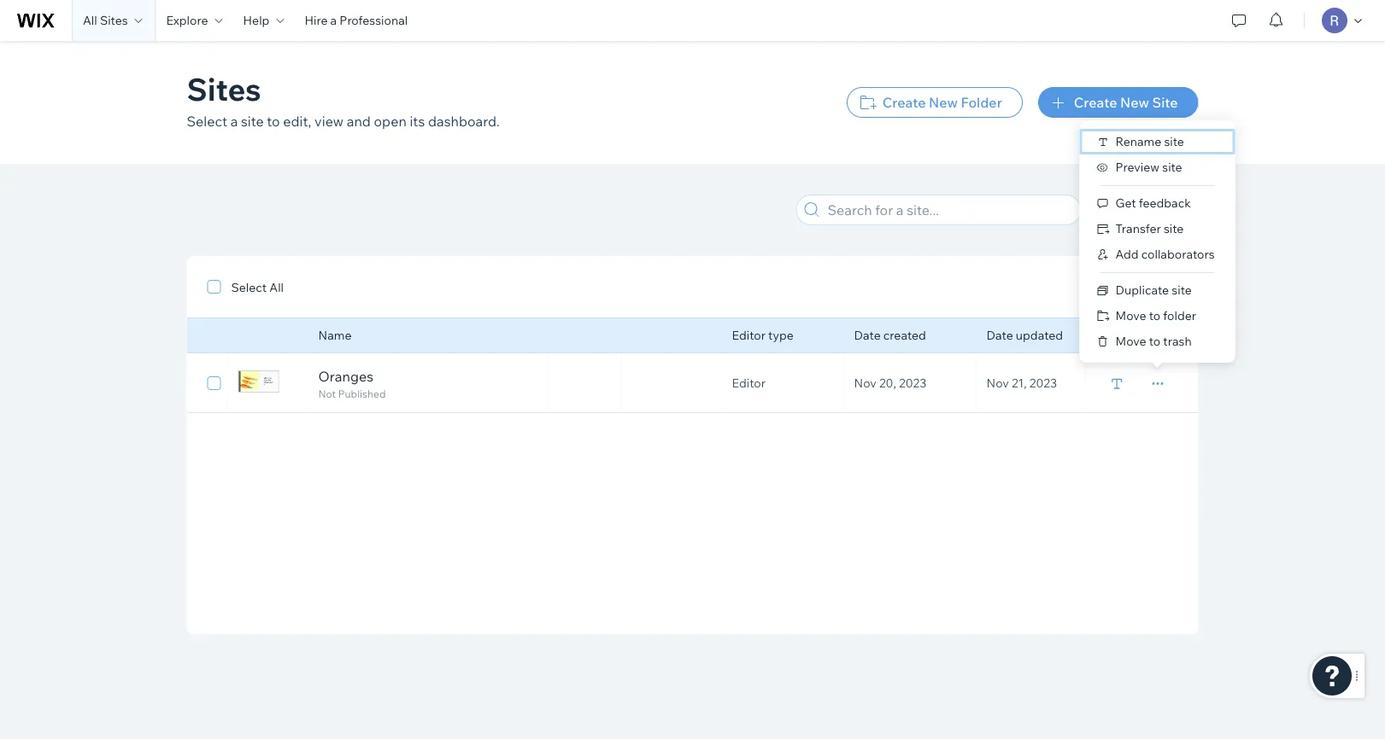 Task type: describe. For each thing, give the bounding box(es) containing it.
rename
[[1116, 134, 1162, 149]]

move for move to folder
[[1116, 308, 1146, 323]]

Search for a site... field
[[822, 196, 1075, 225]]

create new folder button
[[847, 87, 1023, 118]]

trash
[[1163, 334, 1192, 349]]

nov for nov 21, 2023
[[987, 376, 1009, 391]]

create new folder
[[883, 94, 1002, 111]]

new for site
[[1120, 94, 1149, 111]]

duplicate site
[[1116, 283, 1192, 298]]

transfer site
[[1116, 221, 1184, 236]]

date updated
[[987, 328, 1063, 343]]

oranges not published
[[318, 368, 386, 401]]

0 vertical spatial sites
[[100, 13, 128, 28]]

select inside select all option
[[231, 280, 267, 295]]

20,
[[879, 376, 896, 391]]

2023 for nov 20, 2023
[[899, 376, 927, 391]]

0 vertical spatial a
[[330, 13, 337, 28]]

move to folder
[[1116, 308, 1196, 323]]

new for folder
[[929, 94, 958, 111]]

editor for editor
[[732, 376, 766, 391]]

preview site button
[[1080, 155, 1235, 180]]

oranges image
[[238, 371, 279, 393]]

move to folder button
[[1080, 303, 1235, 329]]

add
[[1116, 247, 1139, 262]]

21,
[[1012, 376, 1027, 391]]

create for create new folder
[[883, 94, 926, 111]]

professional
[[340, 13, 408, 28]]

menu containing rename site
[[1080, 129, 1235, 355]]

all inside option
[[269, 280, 284, 295]]

editor type
[[732, 328, 794, 343]]

its
[[410, 113, 425, 130]]

type
[[768, 328, 794, 343]]

to inside sites select a site to edit, view and open its dashboard.
[[267, 113, 280, 130]]

open
[[374, 113, 407, 130]]

and
[[347, 113, 371, 130]]

nov 21, 2023
[[987, 376, 1057, 391]]

add collaborators
[[1116, 247, 1215, 262]]

explore
[[166, 13, 208, 28]]

hire
[[305, 13, 328, 28]]

create new site
[[1074, 94, 1178, 111]]

edit,
[[283, 113, 311, 130]]

move to trash button
[[1080, 329, 1235, 355]]

nov 20, 2023
[[854, 376, 927, 391]]



Task type: locate. For each thing, give the bounding box(es) containing it.
0 vertical spatial editor
[[732, 328, 766, 343]]

move to trash
[[1116, 334, 1192, 349]]

1 horizontal spatial date
[[987, 328, 1013, 343]]

nov left 20,
[[854, 376, 877, 391]]

menu
[[1080, 129, 1235, 355]]

0 horizontal spatial select
[[187, 113, 227, 130]]

get feedback
[[1116, 196, 1191, 211]]

move
[[1116, 308, 1146, 323], [1116, 334, 1146, 349]]

a right the hire
[[330, 13, 337, 28]]

site for rename
[[1164, 134, 1184, 149]]

1 new from the left
[[929, 94, 958, 111]]

feedback
[[1139, 196, 1191, 211]]

dashboard.
[[428, 113, 500, 130]]

1 vertical spatial sites
[[187, 69, 261, 108]]

new inside create new site button
[[1120, 94, 1149, 111]]

transfer site button
[[1080, 216, 1235, 242]]

1 horizontal spatial 2023
[[1029, 376, 1057, 391]]

1 vertical spatial select
[[231, 280, 267, 295]]

add collaborators button
[[1080, 242, 1235, 267]]

site inside transfer site button
[[1164, 221, 1184, 236]]

rename site button
[[1080, 129, 1235, 155]]

move down duplicate
[[1116, 308, 1146, 323]]

updated
[[1016, 328, 1063, 343]]

site down rename site button
[[1162, 160, 1182, 175]]

0 vertical spatial to
[[267, 113, 280, 130]]

editor
[[732, 328, 766, 343], [732, 376, 766, 391]]

nov left the 21,
[[987, 376, 1009, 391]]

move inside button
[[1116, 334, 1146, 349]]

a
[[330, 13, 337, 28], [230, 113, 238, 130]]

date left created
[[854, 328, 881, 343]]

select
[[187, 113, 227, 130], [231, 280, 267, 295]]

folder
[[961, 94, 1002, 111]]

1 horizontal spatial select
[[231, 280, 267, 295]]

preview
[[1116, 160, 1160, 175]]

0 horizontal spatial a
[[230, 113, 238, 130]]

1 horizontal spatial a
[[330, 13, 337, 28]]

1 vertical spatial editor
[[732, 376, 766, 391]]

new left 'folder'
[[929, 94, 958, 111]]

site up folder
[[1172, 283, 1192, 298]]

duplicate
[[1116, 283, 1169, 298]]

create left 'folder'
[[883, 94, 926, 111]]

to inside button
[[1149, 334, 1161, 349]]

get
[[1116, 196, 1136, 211]]

new
[[929, 94, 958, 111], [1120, 94, 1149, 111]]

0 horizontal spatial date
[[854, 328, 881, 343]]

0 horizontal spatial all
[[83, 13, 97, 28]]

0 horizontal spatial nov
[[854, 376, 877, 391]]

move inside "button"
[[1116, 308, 1146, 323]]

created
[[883, 328, 926, 343]]

hire a professional
[[305, 13, 408, 28]]

2 editor from the top
[[732, 376, 766, 391]]

help button
[[233, 0, 294, 41]]

1 horizontal spatial new
[[1120, 94, 1149, 111]]

0 horizontal spatial sites
[[100, 13, 128, 28]]

site for duplicate
[[1172, 283, 1192, 298]]

folder
[[1163, 308, 1196, 323]]

site for preview
[[1162, 160, 1182, 175]]

0 vertical spatial all
[[83, 13, 97, 28]]

None checkbox
[[207, 373, 221, 394]]

to for move to trash
[[1149, 334, 1161, 349]]

site for transfer
[[1164, 221, 1184, 236]]

site left edit,
[[241, 113, 264, 130]]

sites left explore
[[100, 13, 128, 28]]

move down move to folder
[[1116, 334, 1146, 349]]

published
[[338, 388, 386, 401]]

create for create new site
[[1074, 94, 1117, 111]]

site up preview site button in the top of the page
[[1164, 134, 1184, 149]]

2 2023 from the left
[[1029, 376, 1057, 391]]

preview site
[[1116, 160, 1182, 175]]

hire a professional link
[[294, 0, 418, 41]]

duplicate site button
[[1080, 278, 1235, 303]]

create up the rename
[[1074, 94, 1117, 111]]

0 vertical spatial move
[[1116, 308, 1146, 323]]

to left edit,
[[267, 113, 280, 130]]

editor down editor type
[[732, 376, 766, 391]]

sites down help on the top of page
[[187, 69, 261, 108]]

move for move to trash
[[1116, 334, 1146, 349]]

nov
[[854, 376, 877, 391], [987, 376, 1009, 391]]

oranges
[[318, 368, 373, 385]]

site inside sites select a site to edit, view and open its dashboard.
[[241, 113, 264, 130]]

2 new from the left
[[1120, 94, 1149, 111]]

create
[[883, 94, 926, 111], [1074, 94, 1117, 111]]

2 nov from the left
[[987, 376, 1009, 391]]

not
[[318, 388, 336, 401]]

view
[[315, 113, 344, 130]]

site
[[1152, 94, 1178, 111]]

1 vertical spatial to
[[1149, 308, 1161, 323]]

0 horizontal spatial 2023
[[899, 376, 927, 391]]

create new site button
[[1038, 87, 1198, 118]]

a left edit,
[[230, 113, 238, 130]]

date
[[854, 328, 881, 343], [987, 328, 1013, 343]]

0 vertical spatial select
[[187, 113, 227, 130]]

help
[[243, 13, 270, 28]]

transfer
[[1116, 221, 1161, 236]]

2 vertical spatial to
[[1149, 334, 1161, 349]]

select all
[[231, 280, 284, 295]]

sites
[[100, 13, 128, 28], [187, 69, 261, 108]]

site inside duplicate site button
[[1172, 283, 1192, 298]]

get feedback button
[[1080, 191, 1235, 216]]

1 vertical spatial all
[[269, 280, 284, 295]]

2023 right the 21,
[[1029, 376, 1057, 391]]

1 date from the left
[[854, 328, 881, 343]]

to
[[267, 113, 280, 130], [1149, 308, 1161, 323], [1149, 334, 1161, 349]]

date created
[[854, 328, 926, 343]]

2023 for nov 21, 2023
[[1029, 376, 1057, 391]]

1 horizontal spatial nov
[[987, 376, 1009, 391]]

0 horizontal spatial create
[[883, 94, 926, 111]]

editor left type
[[732, 328, 766, 343]]

nov for nov 20, 2023
[[854, 376, 877, 391]]

date for date updated
[[987, 328, 1013, 343]]

date left 'updated'
[[987, 328, 1013, 343]]

1 move from the top
[[1116, 308, 1146, 323]]

2023 right 20,
[[899, 376, 927, 391]]

1 vertical spatial a
[[230, 113, 238, 130]]

2 move from the top
[[1116, 334, 1146, 349]]

editor for editor type
[[732, 328, 766, 343]]

site inside rename site button
[[1164, 134, 1184, 149]]

new inside create new folder button
[[929, 94, 958, 111]]

1 horizontal spatial create
[[1074, 94, 1117, 111]]

2023
[[899, 376, 927, 391], [1029, 376, 1057, 391]]

name
[[318, 328, 352, 343]]

2 create from the left
[[1074, 94, 1117, 111]]

Select All checkbox
[[207, 277, 284, 297]]

collaborators
[[1141, 247, 1215, 262]]

1 create from the left
[[883, 94, 926, 111]]

1 nov from the left
[[854, 376, 877, 391]]

1 horizontal spatial all
[[269, 280, 284, 295]]

all
[[83, 13, 97, 28], [269, 280, 284, 295]]

sites select a site to edit, view and open its dashboard.
[[187, 69, 500, 130]]

site up collaborators
[[1164, 221, 1184, 236]]

to left folder
[[1149, 308, 1161, 323]]

rename site
[[1116, 134, 1184, 149]]

all sites
[[83, 13, 128, 28]]

site
[[241, 113, 264, 130], [1164, 134, 1184, 149], [1162, 160, 1182, 175], [1164, 221, 1184, 236], [1172, 283, 1192, 298]]

a inside sites select a site to edit, view and open its dashboard.
[[230, 113, 238, 130]]

new left site
[[1120, 94, 1149, 111]]

1 vertical spatial move
[[1116, 334, 1146, 349]]

sites inside sites select a site to edit, view and open its dashboard.
[[187, 69, 261, 108]]

1 editor from the top
[[732, 328, 766, 343]]

0 horizontal spatial new
[[929, 94, 958, 111]]

2 date from the left
[[987, 328, 1013, 343]]

site inside preview site button
[[1162, 160, 1182, 175]]

to left trash
[[1149, 334, 1161, 349]]

to inside "button"
[[1149, 308, 1161, 323]]

date for date created
[[854, 328, 881, 343]]

1 2023 from the left
[[899, 376, 927, 391]]

to for move to folder
[[1149, 308, 1161, 323]]

1 horizontal spatial sites
[[187, 69, 261, 108]]

select inside sites select a site to edit, view and open its dashboard.
[[187, 113, 227, 130]]



Task type: vqa. For each thing, say whether or not it's contained in the screenshot.
will
no



